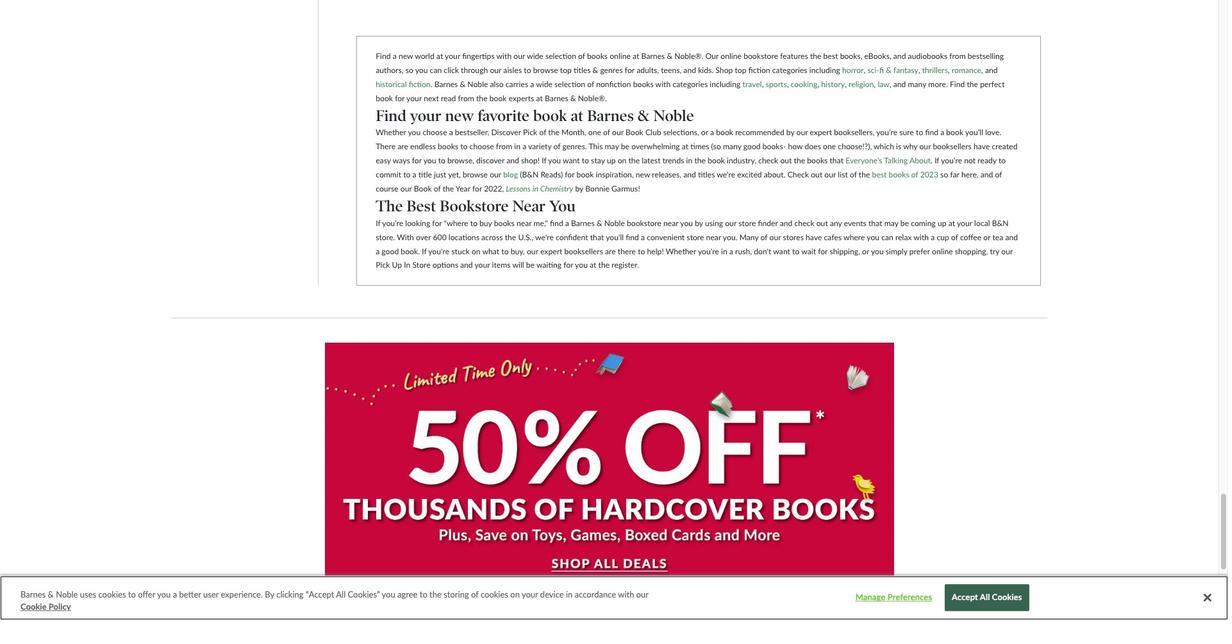 Task type: vqa. For each thing, say whether or not it's contained in the screenshot.
Featured title: The Lighting Thief image
no



Task type: describe. For each thing, give the bounding box(es) containing it.
booksellers inside whether you choose a bestseller, discover pick of the month, one of our book club selections, or a book recommended by our expert booksellers, you're sure to find a book you'll love. there are endless books to choose from in a variety of genres. this may be overwhelming at times (so many good books- how does one choose!?), which is why our booksellers have created easy ways for you to browse, discover and shop! if you want to stay up on the latest trends in the book industry, check out the books that
[[933, 142, 972, 151]]

help!
[[647, 247, 664, 256]]

1 top from the left
[[560, 65, 572, 75]]

, left sci- at right
[[864, 65, 866, 75]]

fingertips
[[462, 51, 495, 61]]

check inside the best bookstore near you if you're looking for "where to buy books near me," find a barnes & noble bookstore near you by using our store finder and check out any events that may be coming up at your local b&n store. with over 600 locations across the u.s., we're confident that you'll find a convenient store near you. many of our stores have cafes where you can relax with a cup of coffee or tea and a good book. if you're stuck on what to buy, our expert booksellers are there to help! whether you're in a rush, don't want to wait for shipping, or you simply prefer online shopping, try our pick up in store options and your items will be waiting for you at the register.
[[795, 218, 815, 228]]

uses
[[80, 590, 96, 600]]

1 horizontal spatial online
[[721, 51, 742, 61]]

a inside . if you're not ready to commit to a title just yet, browse our
[[413, 170, 417, 180]]

world
[[415, 51, 435, 61]]

barnes & noble uses cookies to offer you a better user experience. by clicking "accept all cookies" you agree to the storing of cookies on your device in accordance with our cookie policy
[[21, 590, 649, 613]]

horror , sci-fi & fantasy , thrillers , romance , and historical fiction . barnes & noble also carries a wide selection of nonfiction books with categories including travel , sports , cooking , history , religion , law
[[376, 65, 998, 89]]

you up "reads)"
[[548, 156, 561, 166]]

noble®. inside find a new world at your fingertips with our wide selection of books online at barnes & noble®. our online bookstore features the best books, ebooks, and audiobooks from bestselling authors, so you can click through our aisles to browse top titles & genres for adults, teens, and kids. shop top fiction categories including
[[675, 51, 704, 61]]

& inside barnes & noble uses cookies to offer you a better user experience. by clicking "accept all cookies" you agree to the storing of cookies on your device in accordance with our cookie policy
[[48, 590, 54, 600]]

the left 'u.s.,'
[[505, 233, 516, 242]]

at inside , and many more. find the perfect book for your next read from the book experts at barnes & noble®.
[[536, 93, 543, 103]]

not
[[965, 156, 976, 166]]

book down (so
[[708, 156, 725, 166]]

& down through
[[460, 79, 466, 89]]

whether inside whether you choose a bestseller, discover pick of the month, one of our book club selections, or a book recommended by our expert booksellers, you're sure to find a book you'll love. there are endless books to choose from in a variety of genres. this may be overwhelming at times (so many good books- how does one choose!?), which is why our booksellers have created easy ways for you to browse, discover and shop! if you want to stay up on the latest trends in the book industry, check out the books that
[[376, 128, 406, 137]]

can inside find a new world at your fingertips with our wide selection of books online at barnes & noble®. our online bookstore features the best books, ebooks, and audiobooks from bestselling authors, so you can click through our aisles to browse top titles & genres for adults, teens, and kids. shop top fiction categories including
[[430, 65, 442, 75]]

and left kids.
[[684, 65, 696, 75]]

romance link
[[952, 65, 982, 75]]

you up convenient at the right top of page
[[681, 218, 693, 228]]

locations
[[449, 233, 480, 242]]

does
[[805, 142, 821, 151]]

recommended
[[736, 128, 785, 137]]

whether you choose a bestseller, discover pick of the month, one of our book club selections, or a book recommended by our expert booksellers, you're sure to find a book you'll love. there are endless books to choose from in a variety of genres. this may be overwhelming at times (so many good books- how does one choose!?), which is why our booksellers have created easy ways for you to browse, discover and shop! if you want to stay up on the latest trends in the book industry, check out the books that
[[376, 128, 1018, 166]]

read
[[441, 93, 456, 103]]

our left list
[[825, 170, 836, 180]]

everyone's
[[846, 156, 883, 166]]

"where
[[444, 218, 468, 228]]

a up confident
[[565, 218, 569, 228]]

book down the historical
[[376, 93, 393, 103]]

of inside find a new world at your fingertips with our wide selection of books online at barnes & noble®. our online bookstore features the best books, ebooks, and audiobooks from bestselling authors, so you can click through our aisles to browse top titles & genres for adults, teens, and kids. shop top fiction categories including
[[578, 51, 585, 61]]

check inside whether you choose a bestseller, discover pick of the month, one of our book club selections, or a book recommended by our expert booksellers, you're sure to find a book you'll love. there are endless books to choose from in a variety of genres. this may be overwhelming at times (so many good books- how does one choose!?), which is why our booksellers have created easy ways for you to browse, discover and shop! if you want to stay up on the latest trends in the book industry, check out the books that
[[759, 156, 779, 166]]

with
[[397, 233, 414, 242]]

for inside whether you choose a bestseller, discover pick of the month, one of our book club selections, or a book recommended by our expert booksellers, you're sure to find a book you'll love. there are endless books to choose from in a variety of genres. this may be overwhelming at times (so many good books- how does one choose!?), which is why our booksellers have created easy ways for you to browse, discover and shop! if you want to stay up on the latest trends in the book industry, check out the books that
[[412, 156, 422, 166]]

for right wait
[[818, 247, 828, 256]]

you up title
[[424, 156, 436, 166]]

titles inside find a new world at your fingertips with our wide selection of books online at barnes & noble®. our online bookstore features the best books, ebooks, and audiobooks from bestselling authors, so you can click through our aisles to browse top titles & genres for adults, teens, and kids. shop top fiction categories including
[[574, 65, 591, 75]]

book down also
[[490, 93, 507, 103]]

for right waiting
[[564, 261, 573, 270]]

manage
[[856, 593, 886, 603]]

offer
[[138, 590, 155, 600]]

our inside barnes & noble uses cookies to offer you a better user experience. by clicking "accept all cookies" you agree to the storing of cookies on your device in accordance with our cookie policy
[[637, 590, 649, 600]]

on inside whether you choose a bestseller, discover pick of the month, one of our book club selections, or a book recommended by our expert booksellers, you're sure to find a book you'll love. there are endless books to choose from in a variety of genres. this may be overwhelming at times (so many good books- how does one choose!?), which is why our booksellers have created easy ways for you to browse, discover and shop! if you want to stay up on the latest trends in the book industry, check out the books that
[[618, 156, 627, 166]]

. inside . if you're not ready to commit to a title just yet, browse our
[[931, 156, 933, 166]]

all inside button
[[980, 593, 990, 603]]

for inside so far here, and of course our book of the year for 2022,
[[473, 184, 482, 194]]

by
[[265, 590, 274, 600]]

to left stay
[[582, 156, 589, 166]]

and right tea
[[1006, 233, 1018, 242]]

b&n
[[992, 218, 1009, 228]]

everyone's talking about link
[[846, 156, 931, 166]]

will
[[513, 261, 524, 270]]

blog link
[[503, 170, 518, 180]]

book left you'll
[[947, 128, 964, 137]]

endless
[[410, 142, 436, 151]]

agree
[[398, 590, 418, 600]]

the inside find a new world at your fingertips with our wide selection of books online at barnes & noble®. our online bookstore features the best books, ebooks, and audiobooks from bestselling authors, so you can click through our aisles to browse top titles & genres for adults, teens, and kids. shop top fiction categories including
[[810, 51, 822, 61]]

to left wait
[[793, 247, 800, 256]]

and inside horror , sci-fi & fantasy , thrillers , romance , and historical fiction . barnes & noble also carries a wide selection of nonfiction books with categories including travel , sports , cooking , history , religion , law
[[986, 65, 998, 75]]

books inside the best bookstore near you if you're looking for "where to buy books near me," find a barnes & noble bookstore near you by using our store finder and check out any events that may be coming up at your local b&n store. with over 600 locations across the u.s., we're confident that you'll find a convenient store near you. many of our stores have cafes where you can relax with a cup of coffee or tea and a good book. if you're stuck on what to buy, our expert booksellers are there to help! whether you're in a rush, don't want to wait for shipping, or you simply prefer online shopping, try our pick up in store options and your items will be waiting for you at the register.
[[494, 218, 515, 228]]

0 vertical spatial one
[[589, 128, 601, 137]]

shop!
[[521, 156, 540, 166]]

experience.
[[221, 590, 263, 600]]

your up coffee
[[957, 218, 973, 228]]

fiction inside horror , sci-fi & fantasy , thrillers , romance , and historical fiction . barnes & noble also carries a wide selection of nonfiction books with categories including travel , sports , cooking , history , religion , law
[[409, 79, 431, 89]]

u.s.,
[[518, 233, 534, 242]]

& up teens,
[[667, 51, 673, 61]]

more.
[[929, 79, 948, 89]]

a left the bestseller,
[[449, 128, 453, 137]]

options and
[[433, 261, 473, 270]]

you're
[[877, 128, 898, 137]]

reads)
[[541, 170, 563, 180]]

expert inside the best bookstore near you if you're looking for "where to buy books near me," find a barnes & noble bookstore near you by using our store finder and check out any events that may be coming up at your local b&n store. with over 600 locations across the u.s., we're confident that you'll find a convenient store near you. many of our stores have cafes where you can relax with a cup of coffee or tea and a good book. if you're stuck on what to buy, our expert booksellers are there to help! whether you're in a rush, don't want to wait for shipping, or you simply prefer online shopping, try our pick up in store options and your items will be waiting for you at the register.
[[541, 247, 563, 256]]

good inside whether you choose a bestseller, discover pick of the month, one of our book club selections, or a book recommended by our expert booksellers, you're sure to find a book you'll love. there are endless books to choose from in a variety of genres. this may be overwhelming at times (so many good books- how does one choose!?), which is why our booksellers have created easy ways for you to browse, discover and shop! if you want to stay up on the latest trends in the book industry, check out the books that
[[744, 142, 761, 151]]

noble up selections,
[[654, 106, 694, 125]]

books up browse, in the top left of the page
[[438, 142, 459, 151]]

aisles
[[504, 65, 522, 75]]

with inside the best bookstore near you if you're looking for "where to buy books near me," find a barnes & noble bookstore near you by using our store finder and check out any events that may be coming up at your local b&n store. with over 600 locations across the u.s., we're confident that you'll find a convenient store near you. many of our stores have cafes where you can relax with a cup of coffee or tea and a good book. if you're stuck on what to buy, our expert booksellers are there to help! whether you're in a rush, don't want to wait for shipping, or you simply prefer online shopping, try our pick up in store options and your items will be waiting for you at the register.
[[914, 233, 929, 242]]

our right why
[[920, 142, 931, 151]]

excited
[[738, 170, 762, 180]]

genres.
[[563, 142, 587, 151]]

book inside so far here, and of course our book of the year for 2022,
[[414, 184, 432, 194]]

and inside , and many more. find the perfect book for your next read from the book experts at barnes & noble®.
[[894, 79, 906, 89]]

2 horizontal spatial or
[[984, 233, 991, 242]]

are inside the best bookstore near you if you're looking for "where to buy books near me," find a barnes & noble bookstore near you by using our store finder and check out any events that may be coming up at your local b&n store. with over 600 locations across the u.s., we're confident that you'll find a convenient store near you. many of our stores have cafes where you can relax with a cup of coffee or tea and a good book. if you're stuck on what to buy, our expert booksellers are there to help! whether you're in a rush, don't want to wait for shipping, or you simply prefer online shopping, try our pick up in store options and your items will be waiting for you at the register.
[[605, 247, 616, 256]]

1 horizontal spatial one
[[823, 142, 836, 151]]

fi
[[880, 65, 884, 75]]

the left register.
[[599, 261, 610, 270]]

times
[[691, 142, 710, 151]]

historical
[[376, 79, 407, 89]]

our up how
[[797, 128, 808, 137]]

pick inside whether you choose a bestseller, discover pick of the month, one of our book club selections, or a book recommended by our expert booksellers, you're sure to find a book you'll love. there are endless books to choose from in a variety of genres. this may be overwhelming at times (so many good books- how does one choose!?), which is why our booksellers have created easy ways for you to browse, discover and shop! if you want to stay up on the latest trends in the book industry, check out the books that
[[523, 128, 538, 137]]

you down confident
[[575, 261, 588, 270]]

find for find a new world at your fingertips with our wide selection of books online at barnes & noble®. our online bookstore features the best books, ebooks, and audiobooks from bestselling authors, so you can click through our aisles to browse top titles & genres for adults, teens, and kids. shop top fiction categories including
[[376, 51, 391, 61]]

check
[[788, 170, 809, 180]]

latest
[[642, 156, 661, 166]]

at up cup
[[949, 218, 956, 228]]

features
[[781, 51, 808, 61]]

lessons in chemistry link
[[506, 184, 573, 194]]

0 horizontal spatial online
[[610, 51, 631, 61]]

with inside find a new world at your fingertips with our wide selection of books online at barnes & noble®. our online bookstore features the best books, ebooks, and audiobooks from bestselling authors, so you can click through our aisles to browse top titles & genres for adults, teens, and kids. shop top fiction categories including
[[497, 51, 512, 61]]

, left thrillers
[[919, 65, 921, 75]]

your inside barnes & noble uses cookies to offer you a better user experience. by clicking "accept all cookies" you agree to the storing of cookies on your device in accordance with our cookie policy
[[522, 590, 538, 600]]

book inside whether you choose a bestseller, discover pick of the month, one of our book club selections, or a book recommended by our expert booksellers, you're sure to find a book you'll love. there are endless books to choose from in a variety of genres. this may be overwhelming at times (so many good books- how does one choose!?), which is why our booksellers have created easy ways for you to browse, discover and shop! if you want to stay up on the latest trends in the book industry, check out the books that
[[626, 128, 644, 137]]

fantasy
[[894, 65, 919, 75]]

a left convenient at the right top of page
[[641, 233, 645, 242]]

your down next
[[410, 106, 442, 125]]

garmus!
[[612, 184, 640, 194]]

convenient
[[647, 233, 685, 242]]

1 vertical spatial best
[[872, 170, 887, 180]]

1 horizontal spatial near
[[664, 218, 679, 228]]

in inside barnes & noble uses cookies to offer you a better user experience. by clicking "accept all cookies" you agree to the storing of cookies on your device in accordance with our cookie policy
[[566, 590, 573, 600]]

just
[[434, 170, 447, 180]]

2 horizontal spatial that
[[869, 218, 883, 228]]

, left cooking
[[787, 79, 789, 89]]

booksellers inside the best bookstore near you if you're looking for "where to buy books near me," find a barnes & noble bookstore near you by using our store finder and check out any events that may be coming up at your local b&n store. with over 600 locations across the u.s., we're confident that you'll find a convenient store near you. many of our stores have cafes where you can relax with a cup of coffee or tea and a good book. if you're stuck on what to buy, our expert booksellers are there to help! whether you're in a rush, don't want to wait for shipping, or you simply prefer online shopping, try our pick up in store options and your items will be waiting for you at the register.
[[565, 247, 603, 256]]

, down bestselling
[[982, 65, 984, 75]]

wide inside horror , sci-fi & fantasy , thrillers , romance , and historical fiction . barnes & noble also carries a wide selection of nonfiction books with categories including travel , sports , cooking , history , religion , law
[[536, 79, 553, 89]]

barnes inside , and many more. find the perfect book for your next read from the book experts at barnes & noble®.
[[545, 93, 569, 103]]

all inside barnes & noble uses cookies to offer you a better user experience. by clicking "accept all cookies" you agree to the storing of cookies on your device in accordance with our cookie policy
[[336, 590, 346, 600]]

and inside whether you choose a bestseller, discover pick of the month, one of our book club selections, or a book recommended by our expert booksellers, you're sure to find a book you'll love. there are endless books to choose from in a variety of genres. this may be overwhelming at times (so many good books- how does one choose!?), which is why our booksellers have created easy ways for you to browse, discover and shop! if you want to stay up on the latest trends in the book industry, check out the books that
[[507, 156, 519, 166]]

are inside whether you choose a bestseller, discover pick of the month, one of our book club selections, or a book recommended by our expert booksellers, you're sure to find a book you'll love. there are endless books to choose from in a variety of genres. this may be overwhelming at times (so many good books- how does one choose!?), which is why our booksellers have created easy ways for you to browse, discover and shop! if you want to stay up on the latest trends in the book industry, check out the books that
[[398, 142, 408, 151]]

2 vertical spatial find
[[626, 233, 639, 242]]

what
[[482, 247, 500, 256]]

you
[[549, 197, 576, 215]]

to down created
[[999, 156, 1006, 166]]

0 horizontal spatial find
[[550, 218, 563, 228]]

you left simply
[[871, 247, 884, 256]]

at left register.
[[590, 261, 597, 270]]

in down the discover
[[515, 142, 521, 151]]

you right the offer
[[157, 590, 171, 600]]

by inside the best bookstore near you if you're looking for "where to buy books near me," find a barnes & noble bookstore near you by using our store finder and check out any events that may be coming up at your local b&n store. with over 600 locations across the u.s., we're confident that you'll find a convenient store near you. many of our stores have cafes where you can relax with a cup of coffee or tea and a good book. if you're stuck on what to buy, our expert booksellers are there to help! whether you're in a rush, don't want to wait for shipping, or you simply prefer online shopping, try our pick up in store options and your items will be waiting for you at the register.
[[695, 218, 703, 228]]

so inside so far here, and of course our book of the year for 2022,
[[941, 170, 949, 180]]

you're inside . if you're not ready to commit to a title just yet, browse our
[[941, 156, 963, 166]]

to left help!
[[638, 247, 645, 256]]

best
[[407, 197, 436, 215]]

thrillers link
[[923, 65, 948, 75]]

stay
[[591, 156, 605, 166]]

industry,
[[727, 156, 757, 166]]

0 horizontal spatial that
[[590, 233, 604, 242]]

1 vertical spatial be
[[901, 218, 909, 228]]

the down times
[[695, 156, 706, 166]]

book up 'lessons in chemistry by bonnie garmus!'
[[577, 170, 594, 180]]

nonfiction
[[596, 79, 631, 89]]

0 vertical spatial store
[[739, 218, 756, 228]]

perfect
[[981, 79, 1005, 89]]

where
[[844, 233, 865, 242]]

using
[[705, 218, 723, 228]]

of inside horror , sci-fi & fantasy , thrillers , romance , and historical fiction . barnes & noble also carries a wide selection of nonfiction books with categories including travel , sports , cooking , history , religion , law
[[588, 79, 594, 89]]

, left sports
[[762, 79, 764, 89]]

barnes down nonfiction
[[587, 106, 634, 125]]

have inside the best bookstore near you if you're looking for "where to buy books near me," find a barnes & noble bookstore near you by using our store finder and check out any events that may be coming up at your local b&n store. with over 600 locations across the u.s., we're confident that you'll find a convenient store near you. many of our stores have cafes where you can relax with a cup of coffee or tea and a good book. if you're stuck on what to buy, our expert booksellers are there to help! whether you're in a rush, don't want to wait for shipping, or you simply prefer online shopping, try our pick up in store options and your items will be waiting for you at the register.
[[806, 233, 822, 242]]

to down ways
[[403, 170, 411, 180]]

, and many more. find the perfect book for your next read from the book experts at barnes & noble®.
[[376, 79, 1005, 103]]

our left club on the top right
[[612, 128, 624, 137]]

find inside whether you choose a bestseller, discover pick of the month, one of our book club selections, or a book recommended by our expert booksellers, you're sure to find a book you'll love. there are endless books to choose from in a variety of genres. this may be overwhelming at times (so many good books- how does one choose!?), which is why our booksellers have created easy ways for you to browse, discover and shop! if you want to stay up on the latest trends in the book industry, check out the books that
[[926, 128, 939, 137]]

new for favorite
[[445, 106, 474, 125]]

storing
[[444, 590, 469, 600]]

teens,
[[661, 65, 682, 75]]

policy
[[49, 602, 71, 613]]

book up month,
[[533, 106, 567, 125]]

many inside whether you choose a bestseller, discover pick of the month, one of our book club selections, or a book recommended by our expert booksellers, you're sure to find a book you'll love. there are endless books to choose from in a variety of genres. this may be overwhelming at times (so many good books- how does one choose!?), which is why our booksellers have created easy ways for you to browse, discover and shop! if you want to stay up on the latest trends in the book industry, check out the books that
[[723, 142, 742, 151]]

selection inside find a new world at your fingertips with our wide selection of books online at barnes & noble®. our online bookstore features the best books, ebooks, and audiobooks from bestselling authors, so you can click through our aisles to browse top titles & genres for adults, teens, and kids. shop top fiction categories including
[[546, 51, 576, 61]]

store.
[[376, 233, 395, 242]]

to right sure
[[916, 128, 924, 137]]

a left rush,
[[730, 247, 734, 256]]

browse inside find a new world at your fingertips with our wide selection of books online at barnes & noble®. our online bookstore features the best books, ebooks, and audiobooks from bestselling authors, so you can click through our aisles to browse top titles & genres for adults, teens, and kids. shop top fiction categories including
[[533, 65, 558, 75]]

in right trends
[[687, 156, 693, 166]]

selection inside horror , sci-fi & fantasy , thrillers , romance , and historical fiction . barnes & noble also carries a wide selection of nonfiction books with categories including travel , sports , cooking , history , religion , law
[[555, 79, 586, 89]]

title
[[419, 170, 432, 180]]

bookstore for at
[[744, 51, 779, 61]]

2 vertical spatial or
[[862, 247, 870, 256]]

if inside whether you choose a bestseller, discover pick of the month, one of our book club selections, or a book recommended by our expert booksellers, you're sure to find a book you'll love. there are endless books to choose from in a variety of genres. this may be overwhelming at times (so many good books- how does one choose!?), which is why our booksellers have created easy ways for you to browse, discover and shop! if you want to stay up on the latest trends in the book industry, check out the books that
[[542, 156, 547, 166]]

at up adults,
[[633, 51, 640, 61]]

or inside whether you choose a bestseller, discover pick of the month, one of our book club selections, or a book recommended by our expert booksellers, you're sure to find a book you'll love. there are endless books to choose from in a variety of genres. this may be overwhelming at times (so many good books- how does one choose!?), which is why our booksellers have created easy ways for you to browse, discover and shop! if you want to stay up on the latest trends in the book industry, check out the books that
[[701, 128, 709, 137]]

inspiration,
[[596, 170, 634, 180]]

our up you.
[[725, 218, 737, 228]]

& up club on the top right
[[638, 106, 650, 125]]

books down talking
[[889, 170, 910, 180]]

travel link
[[743, 79, 762, 89]]

history
[[822, 79, 845, 89]]

waiting
[[537, 261, 562, 270]]

find inside , and many more. find the perfect book for your next read from the book experts at barnes & noble®.
[[950, 79, 965, 89]]

0 vertical spatial choose
[[423, 128, 447, 137]]

travel
[[743, 79, 762, 89]]

the up "favorite"
[[476, 93, 488, 103]]

find for find your new favorite book at barnes & noble
[[376, 106, 406, 125]]

a left cup
[[931, 233, 935, 242]]

& right fi
[[886, 65, 892, 75]]

to up just
[[438, 156, 446, 166]]

a inside horror , sci-fi & fantasy , thrillers , romance , and historical fiction . barnes & noble also carries a wide selection of nonfiction books with categories including travel , sports , cooking , history , religion , law
[[530, 79, 534, 89]]

authors,
[[376, 65, 404, 75]]

book.
[[401, 247, 420, 256]]

you left agree
[[382, 590, 395, 600]]

may inside whether you choose a bestseller, discover pick of the month, one of our book club selections, or a book recommended by our expert booksellers, you're sure to find a book you'll love. there are endless books to choose from in a variety of genres. this may be overwhelming at times (so many good books- how does one choose!?), which is why our booksellers have created easy ways for you to browse, discover and shop! if you want to stay up on the latest trends in the book industry, check out the books that
[[605, 142, 619, 151]]

adults,
[[637, 65, 659, 75]]

2 horizontal spatial new
[[636, 170, 650, 180]]

the up 'variety'
[[548, 128, 560, 137]]

including inside horror , sci-fi & fantasy , thrillers , romance , and historical fiction . barnes & noble also carries a wide selection of nonfiction books with categories including travel , sports , cooking , history , religion , law
[[710, 79, 741, 89]]

if up the store.
[[376, 218, 381, 228]]

book up (so
[[716, 128, 734, 137]]

everyone's talking about
[[846, 156, 931, 166]]

and down trends
[[684, 170, 696, 180]]

our up also
[[490, 65, 502, 75]]

you up endless
[[408, 128, 421, 137]]

our down finder
[[770, 233, 781, 242]]

1 vertical spatial by
[[575, 184, 584, 194]]

the left the latest
[[629, 156, 640, 166]]

you'll
[[606, 233, 624, 242]]

our up aisles in the top left of the page
[[514, 51, 525, 61]]

the up check
[[794, 156, 806, 166]]

out inside the best bookstore near you if you're looking for "where to buy books near me," find a barnes & noble bookstore near you by using our store finder and check out any events that may be coming up at your local b&n store. with over 600 locations across the u.s., we're confident that you'll find a convenient store near you. many of our stores have cafes where you can relax with a cup of coffee or tea and a good book. if you're stuck on what to buy, our expert booksellers are there to help! whether you're in a rush, don't want to wait for shipping, or you simply prefer online shopping, try our pick up in store options and your items will be waiting for you at the register.
[[817, 218, 828, 228]]

list
[[838, 170, 848, 180]]

me,"
[[534, 218, 548, 228]]

next
[[424, 93, 439, 103]]

barnes inside find a new world at your fingertips with our wide selection of books online at barnes & noble®. our online bookstore features the best books, ebooks, and audiobooks from bestselling authors, so you can click through our aisles to browse top titles & genres for adults, teens, and kids. shop top fiction categories including
[[642, 51, 665, 61]]

(b&n
[[520, 170, 539, 180]]

pick inside the best bookstore near you if you're looking for "where to buy books near me," find a barnes & noble bookstore near you by using our store finder and check out any events that may be coming up at your local b&n store. with over 600 locations across the u.s., we're confident that you'll find a convenient store near you. many of our stores have cafes where you can relax with a cup of coffee or tea and a good book. if you're stuck on what to buy, our expert booksellers are there to help! whether you're in a rush, don't want to wait for shipping, or you simply prefer online shopping, try our pick up in store options and your items will be waiting for you at the register.
[[376, 261, 390, 270]]

a up shop!
[[523, 142, 527, 151]]

noble inside barnes & noble uses cookies to offer you a better user experience. by clicking "accept all cookies" you agree to the storing of cookies on your device in accordance with our cookie policy
[[56, 590, 78, 600]]

choose!?),
[[838, 142, 872, 151]]

you're down "600"
[[429, 247, 450, 256]]

600
[[433, 233, 447, 242]]

the down romance
[[967, 79, 979, 89]]

how
[[788, 142, 803, 151]]

fiction inside find a new world at your fingertips with our wide selection of books online at barnes & noble®. our online bookstore features the best books, ebooks, and audiobooks from bestselling authors, so you can click through our aisles to browse top titles & genres for adults, teens, and kids. shop top fiction categories including
[[749, 65, 771, 75]]

to up browse, in the top left of the page
[[461, 142, 468, 151]]

to left the offer
[[128, 590, 136, 600]]

whether inside the best bookstore near you if you're looking for "where to buy books near me," find a barnes & noble bookstore near you by using our store finder and check out any events that may be coming up at your local b&n store. with over 600 locations across the u.s., we're confident that you'll find a convenient store near you. many of our stores have cafes where you can relax with a cup of coffee or tea and a good book. if you're stuck on what to buy, our expert booksellers are there to help! whether you're in a rush, don't want to wait for shipping, or you simply prefer online shopping, try our pick up in store options and your items will be waiting for you at the register.
[[666, 247, 697, 256]]

up inside the best bookstore near you if you're looking for "where to buy books near me," find a barnes & noble bookstore near you by using our store finder and check out any events that may be coming up at your local b&n store. with over 600 locations across the u.s., we're confident that you'll find a convenient store near you. many of our stores have cafes where you can relax with a cup of coffee or tea and a good book. if you're stuck on what to buy, our expert booksellers are there to help! whether you're in a rush, don't want to wait for shipping, or you simply prefer online shopping, try our pick up in store options and your items will be waiting for you at the register.
[[938, 218, 947, 228]]

bestseller,
[[455, 128, 489, 137]]

wide inside find a new world at your fingertips with our wide selection of books online at barnes & noble®. our online bookstore features the best books, ebooks, and audiobooks from bestselling authors, so you can click through our aisles to browse top titles & genres for adults, teens, and kids. shop top fiction categories including
[[527, 51, 544, 61]]

you right where
[[867, 233, 880, 242]]

for inside find a new world at your fingertips with our wide selection of books online at barnes & noble®. our online bookstore features the best books, ebooks, and audiobooks from bestselling authors, so you can click through our aisles to browse top titles & genres for adults, teens, and kids. shop top fiction categories including
[[625, 65, 635, 75]]

you inside find a new world at your fingertips with our wide selection of books online at barnes & noble®. our online bookstore features the best books, ebooks, and audiobooks from bestselling authors, so you can click through our aisles to browse top titles & genres for adults, teens, and kids. shop top fiction categories including
[[415, 65, 428, 75]]

our inside so far here, and of course our book of the year for 2022,
[[401, 184, 412, 194]]

a left you'll
[[941, 128, 945, 137]]

local
[[975, 218, 990, 228]]

confident
[[556, 233, 588, 242]]

accept all cookies button
[[945, 585, 1030, 612]]

1 cookies from the left
[[98, 590, 126, 600]]

up inside whether you choose a bestseller, discover pick of the month, one of our book club selections, or a book recommended by our expert booksellers, you're sure to find a book you'll love. there are endless books to choose from in a variety of genres. this may be overwhelming at times (so many good books- how does one choose!?), which is why our booksellers have created easy ways for you to browse, discover and shop! if you want to stay up on the latest trends in the book industry, check out the books that
[[607, 156, 616, 166]]

and up fantasy
[[894, 51, 906, 61]]

categories inside horror , sci-fi & fantasy , thrillers , romance , and historical fiction . barnes & noble also carries a wide selection of nonfiction books with categories including travel , sports , cooking , history , religion , law
[[673, 79, 708, 89]]

noble®. inside , and many more. find the perfect book for your next read from the book experts at barnes & noble®.
[[578, 93, 607, 103]]

for up 'lessons in chemistry by bonnie garmus!'
[[565, 170, 575, 180]]

favorite
[[478, 106, 530, 125]]

our right buy, at the left
[[527, 247, 539, 256]]

1 horizontal spatial titles
[[698, 170, 715, 180]]

the best bookstore near you if you're looking for "where to buy books near me," find a barnes & noble bookstore near you by using our store finder and check out any events that may be coming up at your local b&n store. with over 600 locations across the u.s., we're confident that you'll find a convenient store near you. many of our stores have cafes where you can relax with a cup of coffee or tea and a good book. if you're stuck on what to buy, our expert booksellers are there to help! whether you're in a rush, don't want to wait for shipping, or you simply prefer online shopping, try our pick up in store options and your items will be waiting for you at the register.
[[376, 197, 1018, 270]]

lessons
[[506, 184, 531, 194]]

user
[[203, 590, 219, 600]]

why
[[904, 142, 918, 151]]



Task type: locate. For each thing, give the bounding box(es) containing it.
0 horizontal spatial top
[[560, 65, 572, 75]]

from up romance 'link'
[[950, 51, 966, 61]]

0 horizontal spatial best
[[824, 51, 838, 61]]

barnes up confident
[[571, 218, 595, 228]]

the inside so far here, and of course our book of the year for 2022,
[[443, 184, 454, 194]]

cookie policy link
[[21, 602, 71, 614]]

a down the store.
[[376, 247, 380, 256]]

including inside find a new world at your fingertips with our wide selection of books online at barnes & noble®. our online bookstore features the best books, ebooks, and audiobooks from bestselling authors, so you can click through our aisles to browse top titles & genres for adults, teens, and kids. shop top fiction categories including
[[810, 65, 841, 75]]

about.
[[764, 170, 786, 180]]

0 horizontal spatial near
[[517, 218, 532, 228]]

1 horizontal spatial check
[[795, 218, 815, 228]]

1 horizontal spatial all
[[980, 593, 990, 603]]

with inside barnes & noble uses cookies to offer you a better user experience. by clicking "accept all cookies" you agree to the storing of cookies on your device in accordance with our cookie policy
[[618, 590, 634, 600]]

0 horizontal spatial pick
[[376, 261, 390, 270]]

with up aisles in the top left of the page
[[497, 51, 512, 61]]

1 vertical spatial booksellers
[[565, 247, 603, 256]]

2 vertical spatial that
[[590, 233, 604, 242]]

0 horizontal spatial many
[[723, 142, 742, 151]]

& up cookie policy "link"
[[48, 590, 54, 600]]

,
[[864, 65, 866, 75], [919, 65, 921, 75], [948, 65, 950, 75], [982, 65, 984, 75], [762, 79, 764, 89], [787, 79, 789, 89], [818, 79, 820, 89], [845, 79, 847, 89], [874, 79, 876, 89], [890, 79, 892, 89]]

the down everyone's
[[859, 170, 870, 180]]

0 horizontal spatial good
[[382, 247, 399, 256]]

also
[[490, 79, 504, 89]]

to left buy, at the left
[[502, 247, 509, 256]]

choose up endless
[[423, 128, 447, 137]]

1 horizontal spatial choose
[[470, 142, 494, 151]]

many inside , and many more. find the perfect book for your next read from the book experts at barnes & noble®.
[[908, 79, 927, 89]]

shop
[[716, 65, 733, 75]]

cookies
[[993, 593, 1023, 603]]

your left next
[[407, 93, 422, 103]]

0 horizontal spatial or
[[701, 128, 709, 137]]

may right this
[[605, 142, 619, 151]]

2 top from the left
[[735, 65, 747, 75]]

0 horizontal spatial choose
[[423, 128, 447, 137]]

advertisement element
[[325, 343, 894, 600]]

of inside barnes & noble uses cookies to offer you a better user experience. by clicking "accept all cookies" you agree to the storing of cookies on your device in accordance with our cookie policy
[[471, 590, 479, 600]]

for up "600"
[[432, 218, 442, 228]]

1 vertical spatial categories
[[673, 79, 708, 89]]

find your new favorite book at barnes & noble
[[376, 106, 694, 125]]

we're down industry,
[[717, 170, 736, 180]]

find up there
[[626, 233, 639, 242]]

0 vertical spatial fiction
[[749, 65, 771, 75]]

find down romance
[[950, 79, 965, 89]]

0 vertical spatial many
[[908, 79, 927, 89]]

any
[[830, 218, 842, 228]]

audiobooks
[[908, 51, 948, 61]]

, left romance
[[948, 65, 950, 75]]

, left religion
[[845, 79, 847, 89]]

2 horizontal spatial from
[[950, 51, 966, 61]]

1 vertical spatial book
[[414, 184, 432, 194]]

good
[[744, 142, 761, 151], [382, 247, 399, 256]]

browse up the year on the left top
[[463, 170, 488, 180]]

the inside barnes & noble uses cookies to offer you a better user experience. by clicking "accept all cookies" you agree to the storing of cookies on your device in accordance with our cookie policy
[[430, 590, 442, 600]]

store
[[739, 218, 756, 228], [687, 233, 704, 242]]

2 horizontal spatial online
[[932, 247, 953, 256]]

our right accordance
[[637, 590, 649, 600]]

2 horizontal spatial near
[[706, 233, 721, 242]]

0 vertical spatial .
[[431, 79, 433, 89]]

history link
[[822, 79, 845, 89]]

0 vertical spatial check
[[759, 156, 779, 166]]

0 vertical spatial new
[[399, 51, 413, 61]]

barnes inside barnes & noble uses cookies to offer you a better user experience. by clicking "accept all cookies" you agree to the storing of cookies on your device in accordance with our cookie policy
[[21, 590, 46, 600]]

have up wait
[[806, 233, 822, 242]]

browse right aisles in the top left of the page
[[533, 65, 558, 75]]

expert up waiting
[[541, 247, 563, 256]]

from inside find a new world at your fingertips with our wide selection of books online at barnes & noble®. our online bookstore features the best books, ebooks, and audiobooks from bestselling authors, so you can click through our aisles to browse top titles & genres for adults, teens, and kids. shop top fiction categories including
[[950, 51, 966, 61]]

2 vertical spatial from
[[496, 142, 513, 151]]

1 vertical spatial wide
[[536, 79, 553, 89]]

2 vertical spatial by
[[695, 218, 703, 228]]

1 horizontal spatial whether
[[666, 247, 697, 256]]

horror link
[[843, 65, 864, 75]]

, left law link
[[874, 79, 876, 89]]

all
[[336, 590, 346, 600], [980, 593, 990, 603]]

browse inside . if you're not ready to commit to a title just yet, browse our
[[463, 170, 488, 180]]

1 vertical spatial noble®.
[[578, 93, 607, 103]]

good inside the best bookstore near you if you're looking for "where to buy books near me," find a barnes & noble bookstore near you by using our store finder and check out any events that may be coming up at your local b&n store. with over 600 locations across the u.s., we're confident that you'll find a convenient store near you. many of our stores have cafes where you can relax with a cup of coffee or tea and a good book. if you're stuck on what to buy, our expert booksellers are there to help! whether you're in a rush, don't want to wait for shipping, or you simply prefer online shopping, try our pick up in store options and your items will be waiting for you at the register.
[[382, 247, 399, 256]]

better
[[179, 590, 201, 600]]

1 horizontal spatial bookstore
[[744, 51, 779, 61]]

cafes
[[824, 233, 842, 242]]

2 vertical spatial on
[[511, 590, 520, 600]]

0 vertical spatial pick
[[523, 128, 538, 137]]

out inside whether you choose a bestseller, discover pick of the month, one of our book club selections, or a book recommended by our expert booksellers, you're sure to find a book you'll love. there are endless books to choose from in a variety of genres. this may be overwhelming at times (so many good books- how does one choose!?), which is why our booksellers have created easy ways for you to browse, discover and shop! if you want to stay up on the latest trends in the book industry, check out the books that
[[781, 156, 792, 166]]

if right book.
[[422, 247, 427, 256]]

0 horizontal spatial noble®.
[[578, 93, 607, 103]]

top left genres
[[560, 65, 572, 75]]

1 horizontal spatial booksellers
[[933, 142, 972, 151]]

store
[[413, 261, 431, 270]]

all right "accept"
[[980, 593, 990, 603]]

coming
[[911, 218, 936, 228]]

barnes inside horror , sci-fi & fantasy , thrillers , romance , and historical fiction . barnes & noble also carries a wide selection of nonfiction books with categories including travel , sports , cooking , history , religion , law
[[435, 79, 458, 89]]

booksellers,
[[834, 128, 875, 137]]

1 horizontal spatial on
[[511, 590, 520, 600]]

kids.
[[698, 65, 714, 75]]

0 vertical spatial titles
[[574, 65, 591, 75]]

you'll
[[966, 128, 984, 137]]

near up convenient at the right top of page
[[664, 218, 679, 228]]

1 vertical spatial one
[[823, 142, 836, 151]]

cookie
[[21, 602, 47, 613]]

1 horizontal spatial new
[[445, 106, 474, 125]]

0 vertical spatial expert
[[810, 128, 832, 137]]

yet,
[[448, 170, 461, 180]]

bookstore up travel
[[744, 51, 779, 61]]

be right this
[[621, 142, 630, 151]]

the left the year on the left top
[[443, 184, 454, 194]]

have inside whether you choose a bestseller, discover pick of the month, one of our book club selections, or a book recommended by our expert booksellers, you're sure to find a book you'll love. there are endless books to choose from in a variety of genres. this may be overwhelming at times (so many good books- how does one choose!?), which is why our booksellers have created easy ways for you to browse, discover and shop! if you want to stay up on the latest trends in the book industry, check out the books that
[[974, 142, 990, 151]]

blog (b&n reads) for book inspiration, new releases, and titles we're excited about. check out our list of the best books of 2023
[[503, 170, 939, 180]]

to right agree
[[420, 590, 428, 600]]

0 horizontal spatial expert
[[541, 247, 563, 256]]

from
[[950, 51, 966, 61], [458, 93, 474, 103], [496, 142, 513, 151]]

that up list
[[830, 156, 844, 166]]

including
[[810, 65, 841, 75], [710, 79, 741, 89]]

1 horizontal spatial top
[[735, 65, 747, 75]]

the
[[810, 51, 822, 61], [967, 79, 979, 89], [476, 93, 488, 103], [548, 128, 560, 137], [629, 156, 640, 166], [695, 156, 706, 166], [794, 156, 806, 166], [859, 170, 870, 180], [443, 184, 454, 194], [505, 233, 516, 242], [599, 261, 610, 270], [430, 590, 442, 600]]

0 vertical spatial wide
[[527, 51, 544, 61]]

barnes inside the best bookstore near you if you're looking for "where to buy books near me," find a barnes & noble bookstore near you by using our store finder and check out any events that may be coming up at your local b&n store. with over 600 locations across the u.s., we're confident that you'll find a convenient store near you. many of our stores have cafes where you can relax with a cup of coffee or tea and a good book. if you're stuck on what to buy, our expert booksellers are there to help! whether you're in a rush, don't want to wait for shipping, or you simply prefer online shopping, try our pick up in store options and your items will be waiting for you at the register.
[[571, 218, 595, 228]]

blog
[[503, 170, 518, 180]]

find inside find a new world at your fingertips with our wide selection of books online at barnes & noble®. our online bookstore features the best books, ebooks, and audiobooks from bestselling authors, so you can click through our aisles to browse top titles & genres for adults, teens, and kids. shop top fiction categories including
[[376, 51, 391, 61]]

0 vertical spatial out
[[781, 156, 792, 166]]

booksellers down confident
[[565, 247, 603, 256]]

from inside whether you choose a bestseller, discover pick of the month, one of our book club selections, or a book recommended by our expert booksellers, you're sure to find a book you'll love. there are endless books to choose from in a variety of genres. this may be overwhelming at times (so many good books- how does one choose!?), which is why our booksellers have created easy ways for you to browse, discover and shop! if you want to stay up on the latest trends in the book industry, check out the books that
[[496, 142, 513, 151]]

sure
[[900, 128, 914, 137]]

0 vertical spatial can
[[430, 65, 442, 75]]

bookstore for you
[[627, 218, 662, 228]]

stores
[[783, 233, 804, 242]]

0 vertical spatial we're
[[717, 170, 736, 180]]

1 vertical spatial titles
[[698, 170, 715, 180]]

0 horizontal spatial whether
[[376, 128, 406, 137]]

in inside the best bookstore near you if you're looking for "where to buy books near me," find a barnes & noble bookstore near you by using our store finder and check out any events that may be coming up at your local b&n store. with over 600 locations across the u.s., we're confident that you'll find a convenient store near you. many of our stores have cafes where you can relax with a cup of coffee or tea and a good book. if you're stuck on what to buy, our expert booksellers are there to help! whether you're in a rush, don't want to wait for shipping, or you simply prefer online shopping, try our pick up in store options and your items will be waiting for you at the register.
[[721, 247, 728, 256]]

0 horizontal spatial bookstore
[[627, 218, 662, 228]]

best inside find a new world at your fingertips with our wide selection of books online at barnes & noble®. our online bookstore features the best books, ebooks, and audiobooks from bestselling authors, so you can click through our aisles to browse top titles & genres for adults, teens, and kids. shop top fiction categories including
[[824, 51, 838, 61]]

expert
[[810, 128, 832, 137], [541, 247, 563, 256]]

our
[[706, 51, 719, 61]]

with down teens,
[[656, 79, 671, 89]]

manage preferences
[[856, 593, 933, 603]]

bookstore inside find a new world at your fingertips with our wide selection of books online at barnes & noble®. our online bookstore features the best books, ebooks, and audiobooks from bestselling authors, so you can click through our aisles to browse top titles & genres for adults, teens, and kids. shop top fiction categories including
[[744, 51, 779, 61]]

1 horizontal spatial including
[[810, 65, 841, 75]]

be inside whether you choose a bestseller, discover pick of the month, one of our book club selections, or a book recommended by our expert booksellers, you're sure to find a book you'll love. there are endless books to choose from in a variety of genres. this may be overwhelming at times (so many good books- how does one choose!?), which is why our booksellers have created easy ways for you to browse, discover and shop! if you want to stay up on the latest trends in the book industry, check out the books that
[[621, 142, 630, 151]]

your
[[445, 51, 460, 61], [407, 93, 422, 103], [410, 106, 442, 125], [957, 218, 973, 228], [475, 261, 490, 270], [522, 590, 538, 600]]

you.
[[723, 233, 738, 242]]

0 vertical spatial whether
[[376, 128, 406, 137]]

sports link
[[766, 79, 787, 89]]

categories inside find a new world at your fingertips with our wide selection of books online at barnes & noble®. our online bookstore features the best books, ebooks, and audiobooks from bestselling authors, so you can click through our aisles to browse top titles & genres for adults, teens, and kids. shop top fiction categories including
[[773, 65, 808, 75]]

0 vertical spatial find
[[376, 51, 391, 61]]

fiction up travel
[[749, 65, 771, 75]]

may inside the best bookstore near you if you're looking for "where to buy books near me," find a barnes & noble bookstore near you by using our store finder and check out any events that may be coming up at your local b&n store. with over 600 locations across the u.s., we're confident that you'll find a convenient store near you. many of our stores have cafes where you can relax with a cup of coffee or tea and a good book. if you're stuck on what to buy, our expert booksellers are there to help! whether you're in a rush, don't want to wait for shipping, or you simply prefer online shopping, try our pick up in store options and your items will be waiting for you at the register.
[[885, 218, 899, 228]]

2 vertical spatial find
[[376, 106, 406, 125]]

love.
[[986, 128, 1002, 137]]

a left title
[[413, 170, 417, 180]]

0 vertical spatial that
[[830, 156, 844, 166]]

find right sure
[[926, 128, 939, 137]]

month,
[[562, 128, 587, 137]]

0 horizontal spatial all
[[336, 590, 346, 600]]

0 horizontal spatial can
[[430, 65, 442, 75]]

barnes up cookie
[[21, 590, 46, 600]]

noble inside the best bookstore near you if you're looking for "where to buy books near me," find a barnes & noble bookstore near you by using our store finder and check out any events that may be coming up at your local b&n store. with over 600 locations across the u.s., we're confident that you'll find a convenient store near you. many of our stores have cafes where you can relax with a cup of coffee or tea and a good book. if you're stuck on what to buy, our expert booksellers are there to help! whether you're in a rush, don't want to wait for shipping, or you simply prefer online shopping, try our pick up in store options and your items will be waiting for you at the register.
[[604, 218, 625, 228]]

0 horizontal spatial store
[[687, 233, 704, 242]]

(so
[[712, 142, 721, 151]]

we're
[[717, 170, 736, 180], [536, 233, 554, 242]]

& up month,
[[571, 93, 576, 103]]

out down how
[[781, 156, 792, 166]]

cookies
[[98, 590, 126, 600], [481, 590, 509, 600]]

on up inspiration,
[[618, 156, 627, 166]]

by inside whether you choose a bestseller, discover pick of the month, one of our book club selections, or a book recommended by our expert booksellers, you're sure to find a book you'll love. there are endless books to choose from in a variety of genres. this may be overwhelming at times (so many good books- how does one choose!?), which is why our booksellers have created easy ways for you to browse, discover and shop! if you want to stay up on the latest trends in the book industry, check out the books that
[[787, 128, 795, 137]]

we're inside the best bookstore near you if you're looking for "where to buy books near me," find a barnes & noble bookstore near you by using our store finder and check out any events that may be coming up at your local b&n store. with over 600 locations across the u.s., we're confident that you'll find a convenient store near you. many of our stores have cafes where you can relax with a cup of coffee or tea and a good book. if you're stuck on what to buy, our expert booksellers are there to help! whether you're in a rush, don't want to wait for shipping, or you simply prefer online shopping, try our pick up in store options and your items will be waiting for you at the register.
[[536, 233, 554, 242]]

0 vertical spatial noble®.
[[675, 51, 704, 61]]

register.
[[612, 261, 639, 270]]

a inside barnes & noble uses cookies to offer you a better user experience. by clicking "accept all cookies" you agree to the storing of cookies on your device in accordance with our cookie policy
[[173, 590, 177, 600]]

shopping,
[[955, 247, 988, 256]]

our right try
[[1002, 247, 1013, 256]]

can inside the best bookstore near you if you're looking for "where to buy books near me," find a barnes & noble bookstore near you by using our store finder and check out any events that may be coming up at your local b&n store. with over 600 locations across the u.s., we're confident that you'll find a convenient store near you. many of our stores have cafes where you can relax with a cup of coffee or tea and a good book. if you're stuck on what to buy, our expert booksellers are there to help! whether you're in a rush, don't want to wait for shipping, or you simply prefer online shopping, try our pick up in store options and your items will be waiting for you at the register.
[[882, 233, 894, 242]]

here,
[[962, 170, 979, 180]]

0 horizontal spatial cookies
[[98, 590, 126, 600]]

choose
[[423, 128, 447, 137], [470, 142, 494, 151]]

1 horizontal spatial want
[[774, 247, 791, 256]]

1 vertical spatial find
[[950, 79, 965, 89]]

0 vertical spatial good
[[744, 142, 761, 151]]

books,
[[840, 51, 863, 61]]

. inside horror , sci-fi & fantasy , thrillers , romance , and historical fiction . barnes & noble also carries a wide selection of nonfiction books with categories including travel , sports , cooking , history , religion , law
[[431, 79, 433, 89]]

one right "does"
[[823, 142, 836, 151]]

up
[[607, 156, 616, 166], [938, 218, 947, 228]]

you're up the store.
[[382, 218, 403, 228]]

may up relax
[[885, 218, 899, 228]]

our up 2022, on the top left
[[490, 170, 501, 180]]

0 horizontal spatial book
[[414, 184, 432, 194]]

books up genres
[[587, 51, 608, 61]]

that inside whether you choose a bestseller, discover pick of the month, one of our book club selections, or a book recommended by our expert booksellers, you're sure to find a book you'll love. there are endless books to choose from in a variety of genres. this may be overwhelming at times (so many good books- how does one choose!?), which is why our booksellers have created easy ways for you to browse, discover and shop! if you want to stay up on the latest trends in the book industry, check out the books that
[[830, 156, 844, 166]]

1 horizontal spatial from
[[496, 142, 513, 151]]

you're down 'using'
[[698, 247, 719, 256]]

privacy alert dialog
[[0, 576, 1229, 621]]

if inside . if you're not ready to commit to a title just yet, browse our
[[935, 156, 940, 166]]

best down everyone's talking about link at the right of page
[[872, 170, 887, 180]]

books inside horror , sci-fi & fantasy , thrillers , romance , and historical fiction . barnes & noble also carries a wide selection of nonfiction books with categories including travel , sports , cooking , history , religion , law
[[633, 79, 654, 89]]

0 horizontal spatial booksellers
[[565, 247, 603, 256]]

online down cup
[[932, 247, 953, 256]]

, left the history link
[[818, 79, 820, 89]]

and down ready
[[981, 170, 994, 180]]

cookies right storing
[[481, 590, 509, 600]]

1 horizontal spatial browse
[[533, 65, 558, 75]]

so inside find a new world at your fingertips with our wide selection of books online at barnes & noble®. our online bookstore features the best books, ebooks, and audiobooks from bestselling authors, so you can click through our aisles to browse top titles & genres for adults, teens, and kids. shop top fiction categories including
[[406, 65, 414, 75]]

fiction
[[749, 65, 771, 75], [409, 79, 431, 89]]

preferences
[[888, 593, 933, 603]]

0 vertical spatial or
[[701, 128, 709, 137]]

1 vertical spatial selection
[[555, 79, 586, 89]]

0 horizontal spatial we're
[[536, 233, 554, 242]]

is
[[897, 142, 902, 151]]

a
[[393, 51, 397, 61], [530, 79, 534, 89], [449, 128, 453, 137], [711, 128, 714, 137], [941, 128, 945, 137], [523, 142, 527, 151], [413, 170, 417, 180], [565, 218, 569, 228], [641, 233, 645, 242], [931, 233, 935, 242], [376, 247, 380, 256], [730, 247, 734, 256], [173, 590, 177, 600]]

0 vertical spatial booksellers
[[933, 142, 972, 151]]

noble down through
[[468, 79, 488, 89]]

on inside the best bookstore near you if you're looking for "where to buy books near me," find a barnes & noble bookstore near you by using our store finder and check out any events that may be coming up at your local b&n store. with over 600 locations across the u.s., we're confident that you'll find a convenient store near you. many of our stores have cafes where you can relax with a cup of coffee or tea and a good book. if you're stuck on what to buy, our expert booksellers are there to help! whether you're in a rush, don't want to wait for shipping, or you simply prefer online shopping, try our pick up in store options and your items will be waiting for you at the register.
[[472, 247, 481, 256]]

find a new world at your fingertips with our wide selection of books online at barnes & noble®. our online bookstore features the best books, ebooks, and audiobooks from bestselling authors, so you can click through our aisles to browse top titles & genres for adults, teens, and kids. shop top fiction categories including
[[376, 51, 1004, 75]]

1 vertical spatial store
[[687, 233, 704, 242]]

for inside , and many more. find the perfect book for your next read from the book experts at barnes & noble®.
[[395, 93, 405, 103]]

want inside the best bookstore near you if you're looking for "where to buy books near me," find a barnes & noble bookstore near you by using our store finder and check out any events that may be coming up at your local b&n store. with over 600 locations across the u.s., we're confident that you'll find a convenient store near you. many of our stores have cafes where you can relax with a cup of coffee or tea and a good book. if you're stuck on what to buy, our expert booksellers are there to help! whether you're in a rush, don't want to wait for shipping, or you simply prefer online shopping, try our pick up in store options and your items will be waiting for you at the register.
[[774, 247, 791, 256]]

to inside find a new world at your fingertips with our wide selection of books online at barnes & noble®. our online bookstore features the best books, ebooks, and audiobooks from bestselling authors, so you can click through our aisles to browse top titles & genres for adults, teens, and kids. shop top fiction categories including
[[524, 65, 531, 75]]

1 vertical spatial that
[[869, 218, 883, 228]]

& inside , and many more. find the perfect book for your next read from the book experts at barnes & noble®.
[[571, 93, 576, 103]]

stuck
[[452, 247, 470, 256]]

items
[[492, 261, 511, 270]]

may
[[605, 142, 619, 151], [885, 218, 899, 228]]

with inside horror , sci-fi & fantasy , thrillers , romance , and historical fiction . barnes & noble also carries a wide selection of nonfiction books with categories including travel , sports , cooking , history , religion , law
[[656, 79, 671, 89]]

0 vertical spatial categories
[[773, 65, 808, 75]]

by
[[787, 128, 795, 137], [575, 184, 584, 194], [695, 218, 703, 228]]

choose up the discover
[[470, 142, 494, 151]]

find right me,"
[[550, 218, 563, 228]]

1 horizontal spatial may
[[885, 218, 899, 228]]

0 vertical spatial on
[[618, 156, 627, 166]]

click
[[444, 65, 459, 75]]

1 vertical spatial from
[[458, 93, 474, 103]]

books down "does"
[[808, 156, 828, 166]]

1 horizontal spatial noble®.
[[675, 51, 704, 61]]

you
[[415, 65, 428, 75], [408, 128, 421, 137], [424, 156, 436, 166], [548, 156, 561, 166], [681, 218, 693, 228], [867, 233, 880, 242], [871, 247, 884, 256], [575, 261, 588, 270], [157, 590, 171, 600], [382, 590, 395, 600]]

lessons in chemistry by bonnie garmus!
[[506, 184, 640, 194]]

and up "stores"
[[780, 218, 793, 228]]

1 vertical spatial have
[[806, 233, 822, 242]]

new for world
[[399, 51, 413, 61]]

2 horizontal spatial be
[[901, 218, 909, 228]]

from inside , and many more. find the perfect book for your next read from the book experts at barnes & noble®.
[[458, 93, 474, 103]]

you're
[[941, 156, 963, 166], [382, 218, 403, 228], [429, 247, 450, 256], [698, 247, 719, 256]]

selections,
[[663, 128, 699, 137]]

online inside the best bookstore near you if you're looking for "where to buy books near me," find a barnes & noble bookstore near you by using our store finder and check out any events that may be coming up at your local b&n store. with over 600 locations across the u.s., we're confident that you'll find a convenient store near you. many of our stores have cafes where you can relax with a cup of coffee or tea and a good book. if you're stuck on what to buy, our expert booksellers are there to help! whether you're in a rush, don't want to wait for shipping, or you simply prefer online shopping, try our pick up in store options and your items will be waiting for you at the register.
[[932, 247, 953, 256]]

variety
[[528, 142, 552, 151]]

at inside whether you choose a bestseller, discover pick of the month, one of our book club selections, or a book recommended by our expert booksellers, you're sure to find a book you'll love. there are endless books to choose from in a variety of genres. this may be overwhelming at times (so many good books- how does one choose!?), which is why our booksellers have created easy ways for you to browse, discover and shop! if you want to stay up on the latest trends in the book industry, check out the books that
[[682, 142, 689, 151]]

whether down convenient at the right top of page
[[666, 247, 697, 256]]

near
[[513, 197, 546, 215]]

accordance
[[575, 590, 616, 600]]

out left any at the right of page
[[817, 218, 828, 228]]

manage preferences button
[[854, 586, 934, 611]]

accept
[[952, 593, 978, 603]]

1 horizontal spatial expert
[[810, 128, 832, 137]]

a up (so
[[711, 128, 714, 137]]

don't
[[754, 247, 772, 256]]

your down the what
[[475, 261, 490, 270]]

buy,
[[511, 247, 525, 256]]

can left click
[[430, 65, 442, 75]]

you're up far
[[941, 156, 963, 166]]

at right world
[[437, 51, 443, 61]]

1 horizontal spatial best
[[872, 170, 887, 180]]

find
[[376, 51, 391, 61], [950, 79, 965, 89], [376, 106, 406, 125]]

1 horizontal spatial store
[[739, 218, 756, 228]]

books inside find a new world at your fingertips with our wide selection of books online at barnes & noble®. our online bookstore features the best books, ebooks, and audiobooks from bestselling authors, so you can click through our aisles to browse top titles & genres for adults, teens, and kids. shop top fiction categories including
[[587, 51, 608, 61]]

cup
[[937, 233, 950, 242]]

0 horizontal spatial titles
[[574, 65, 591, 75]]

and up blog
[[507, 156, 519, 166]]

1 vertical spatial choose
[[470, 142, 494, 151]]

2 vertical spatial out
[[817, 218, 828, 228]]

at up find your new favorite book at barnes & noble on the top
[[536, 93, 543, 103]]

our inside . if you're not ready to commit to a title just yet, browse our
[[490, 170, 501, 180]]

0 vertical spatial be
[[621, 142, 630, 151]]

in down (b&n
[[533, 184, 539, 194]]

1 vertical spatial on
[[472, 247, 481, 256]]

to
[[524, 65, 531, 75], [916, 128, 924, 137], [461, 142, 468, 151], [438, 156, 446, 166], [582, 156, 589, 166], [999, 156, 1006, 166], [403, 170, 411, 180], [470, 218, 478, 228], [502, 247, 509, 256], [638, 247, 645, 256], [793, 247, 800, 256], [128, 590, 136, 600], [420, 590, 428, 600]]

best left books,
[[824, 51, 838, 61]]

whether
[[376, 128, 406, 137], [666, 247, 697, 256]]

0 horizontal spatial fiction
[[409, 79, 431, 89]]

1 horizontal spatial have
[[974, 142, 990, 151]]

be up relax
[[901, 218, 909, 228]]

on inside barnes & noble uses cookies to offer you a better user experience. by clicking "accept all cookies" you agree to the storing of cookies on your device in accordance with our cookie policy
[[511, 590, 520, 600]]

noble inside horror , sci-fi & fantasy , thrillers , romance , and historical fiction . barnes & noble also carries a wide selection of nonfiction books with categories including travel , sports , cooking , history , religion , law
[[468, 79, 488, 89]]

all right the "accept
[[336, 590, 346, 600]]

over
[[416, 233, 431, 242]]

want inside whether you choose a bestseller, discover pick of the month, one of our book club selections, or a book recommended by our expert booksellers, you're sure to find a book you'll love. there are endless books to choose from in a variety of genres. this may be overwhelming at times (so many good books- how does one choose!?), which is why our booksellers have created easy ways for you to browse, discover and shop! if you want to stay up on the latest trends in the book industry, check out the books that
[[563, 156, 580, 166]]

. if you're not ready to commit to a title just yet, browse our
[[376, 156, 1006, 180]]

at up month,
[[571, 106, 584, 125]]

2 cookies from the left
[[481, 590, 509, 600]]

expert inside whether you choose a bestseller, discover pick of the month, one of our book club selections, or a book recommended by our expert booksellers, you're sure to find a book you'll love. there are endless books to choose from in a variety of genres. this may be overwhelming at times (so many good books- how does one choose!?), which is why our booksellers have created easy ways for you to browse, discover and shop! if you want to stay up on the latest trends in the book industry, check out the books that
[[810, 128, 832, 137]]

looking
[[405, 218, 430, 228]]

& inside the best bookstore near you if you're looking for "where to buy books near me," find a barnes & noble bookstore near you by using our store finder and check out any events that may be coming up at your local b&n store. with over 600 locations across the u.s., we're confident that you'll find a convenient store near you. many of our stores have cafes where you can relax with a cup of coffee or tea and a good book. if you're stuck on what to buy, our expert booksellers are there to help! whether you're in a rush, don't want to wait for shipping, or you simply prefer online shopping, try our pick up in store options and your items will be waiting for you at the register.
[[597, 218, 602, 228]]

categories down kids.
[[673, 79, 708, 89]]

2 vertical spatial be
[[526, 261, 535, 270]]

to left buy
[[470, 218, 478, 228]]

wide right carries
[[536, 79, 553, 89]]

0 horizontal spatial have
[[806, 233, 822, 242]]

by left 'using'
[[695, 218, 703, 228]]

1 vertical spatial check
[[795, 218, 815, 228]]

a inside find a new world at your fingertips with our wide selection of books online at barnes & noble®. our online bookstore features the best books, ebooks, and audiobooks from bestselling authors, so you can click through our aisles to browse top titles & genres for adults, teens, and kids. shop top fiction categories including
[[393, 51, 397, 61]]

about
[[910, 156, 931, 166]]

1 vertical spatial good
[[382, 247, 399, 256]]

your inside , and many more. find the perfect book for your next read from the book experts at barnes & noble®.
[[407, 93, 422, 103]]

1 horizontal spatial pick
[[523, 128, 538, 137]]

releases,
[[652, 170, 682, 180]]

new inside find a new world at your fingertips with our wide selection of books online at barnes & noble®. our online bookstore features the best books, ebooks, and audiobooks from bestselling authors, so you can click through our aisles to browse top titles & genres for adults, teens, and kids. shop top fiction categories including
[[399, 51, 413, 61]]

pick left up in
[[376, 261, 390, 270]]

0 horizontal spatial up
[[607, 156, 616, 166]]

& left genres
[[593, 65, 598, 75]]

categories
[[773, 65, 808, 75], [673, 79, 708, 89]]

and inside so far here, and of course our book of the year for 2022,
[[981, 170, 994, 180]]

1 vertical spatial out
[[811, 170, 823, 180]]



